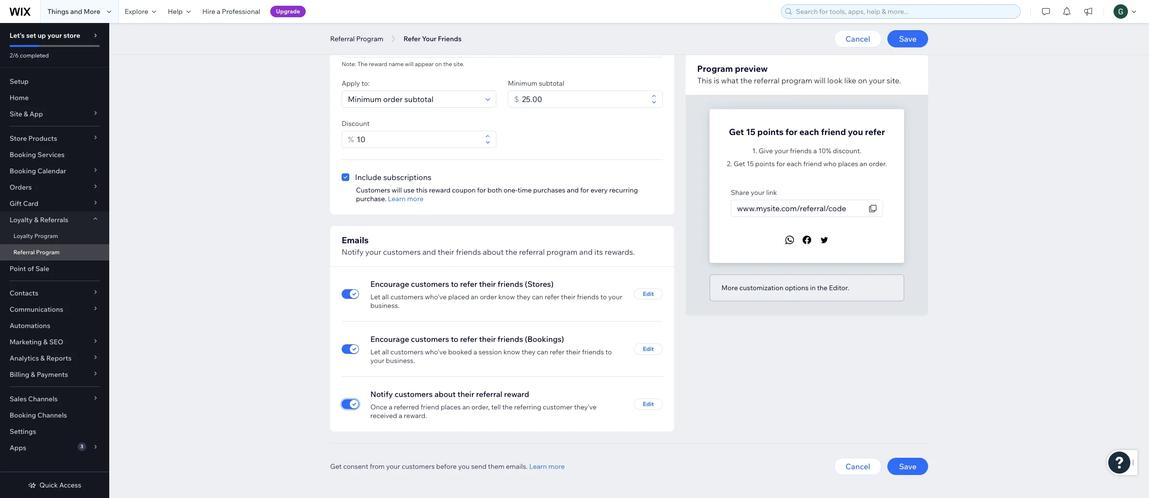 Task type: describe. For each thing, give the bounding box(es) containing it.
about inside emails notify your customers and their friends about the referral program and its rewards.
[[483, 247, 504, 257]]

$
[[514, 94, 519, 104]]

refer down (bookings)
[[550, 348, 565, 357]]

will inside customers will use this reward coupon for both one-time purchases and for every recurring purchase.
[[392, 186, 402, 195]]

point of sale
[[10, 265, 49, 273]]

edit for encourage customers to refer their friends (bookings)
[[643, 346, 654, 353]]

refer up placed on the left bottom of page
[[460, 279, 477, 289]]

& for marketing
[[43, 338, 48, 347]]

include
[[355, 173, 382, 182]]

store products
[[10, 134, 57, 143]]

encourage customers to refer their friends (bookings) let all customers who've booked a session know they can refer their friends to your business.
[[371, 335, 612, 365]]

communications
[[10, 305, 63, 314]]

more customization options in the editor.
[[722, 284, 849, 292]]

sales channels
[[10, 395, 58, 404]]

for left the both
[[477, 186, 486, 195]]

loyalty program
[[13, 232, 58, 240]]

the inside emails notify your customers and their friends about the referral program and its rewards.
[[506, 247, 517, 257]]

purchases
[[533, 186, 566, 195]]

referring
[[514, 403, 541, 412]]

get inside give your friends a 10% discount. get 15 points for each friend who places an order.
[[734, 160, 745, 168]]

order.
[[869, 160, 887, 168]]

they for (stores)
[[517, 293, 531, 301]]

1 vertical spatial learn
[[529, 463, 547, 471]]

0 horizontal spatial name
[[367, 29, 384, 37]]

reward.
[[404, 412, 427, 420]]

edit button for notify customers about their referral reward
[[634, 399, 663, 410]]

options
[[785, 284, 809, 292]]

booked
[[448, 348, 472, 357]]

1 horizontal spatial more
[[722, 284, 738, 292]]

who've for encourage customers to refer their friends (bookings)
[[425, 348, 447, 357]]

site. inside 'program preview this is what the referral program will look like on your site.'
[[887, 76, 901, 85]]

refer down '(stores)'
[[545, 293, 560, 301]]

site
[[10, 110, 22, 118]]

get for get consent from your customers before you send them emails. learn more
[[330, 463, 342, 471]]

referral program button
[[325, 32, 388, 46]]

let for encourage customers to refer their friends (stores)
[[371, 293, 380, 301]]

loyalty for loyalty & referrals
[[10, 216, 33, 224]]

(stores)
[[525, 279, 554, 289]]

recurring
[[609, 186, 638, 195]]

about inside notify customers about their referral reward once a referred friend places an order, tell the referring customer they've received a reward.
[[435, 390, 456, 399]]

their inside emails notify your customers and their friends about the referral program and its rewards.
[[438, 247, 454, 257]]

know for (bookings)
[[504, 348, 520, 357]]

0 vertical spatial each
[[800, 127, 819, 138]]

completed
[[20, 52, 49, 59]]

marketing & seo button
[[0, 334, 109, 350]]

0 vertical spatial friend
[[821, 127, 846, 138]]

an inside notify customers about their referral reward once a referred friend places an order, tell the referring customer they've received a reward.
[[462, 403, 470, 412]]

and inside customers will use this reward coupon for both one-time purchases and for every recurring purchase.
[[567, 186, 579, 195]]

the right appear
[[443, 60, 452, 68]]

booking for booking services
[[10, 151, 36, 159]]

site & app button
[[0, 106, 109, 122]]

both
[[488, 186, 502, 195]]

0 vertical spatial 15
[[746, 127, 756, 138]]

1 cancel button from the top
[[834, 30, 882, 47]]

get consent from your customers before you send them emails. learn more
[[330, 463, 565, 471]]

all for encourage customers to refer their friends (stores)
[[382, 293, 389, 301]]

let's
[[10, 31, 25, 40]]

store
[[10, 134, 27, 143]]

things and more
[[47, 7, 100, 16]]

referral for referral program button on the left of page
[[330, 35, 355, 43]]

order
[[480, 293, 497, 301]]

professional
[[222, 7, 260, 16]]

hire a professional
[[202, 7, 260, 16]]

know for (stores)
[[499, 293, 515, 301]]

for up give your friends a 10% discount. get 15 points for each friend who places an order.
[[786, 127, 798, 138]]

save button for second cancel button
[[888, 458, 928, 475]]

the inside notify customers about their referral reward once a referred friend places an order, tell the referring customer they've received a reward.
[[502, 403, 513, 412]]

channels for sales channels
[[28, 395, 58, 404]]

settings link
[[0, 424, 109, 440]]

referral for referral program link
[[13, 249, 35, 256]]

apply to:
[[342, 79, 370, 88]]

apply
[[342, 79, 360, 88]]

customers
[[356, 186, 390, 195]]

time
[[518, 186, 532, 195]]

services
[[38, 151, 65, 159]]

edit button for encourage customers to refer their friends (bookings)
[[634, 344, 663, 355]]

& for analytics
[[40, 354, 45, 363]]

friends inside emails notify your customers and their friends about the referral program and its rewards.
[[456, 247, 481, 257]]

subscriptions
[[383, 173, 432, 182]]

referral program for referral program link
[[13, 249, 60, 256]]

encourage for encourage customers to refer their friends (bookings)
[[371, 335, 409, 344]]

upgrade button
[[270, 6, 306, 17]]

reward name
[[342, 29, 384, 37]]

loyalty & referrals
[[10, 216, 68, 224]]

who've for encourage customers to refer their friends (stores)
[[425, 293, 447, 301]]

share
[[731, 188, 749, 197]]

you for refer
[[848, 127, 863, 138]]

booking channels
[[10, 411, 67, 420]]

share your link
[[731, 188, 777, 197]]

Include subscriptions checkbox
[[342, 172, 432, 183]]

help
[[168, 7, 183, 16]]

save for save button related to second cancel button from the bottom of the page
[[899, 34, 917, 44]]

the right in
[[817, 284, 828, 292]]

notify customers about their referral reward once a referred friend places an order, tell the referring customer they've received a reward.
[[371, 390, 597, 420]]

2/6 completed
[[10, 52, 49, 59]]

booking for booking channels
[[10, 411, 36, 420]]

referral program link
[[0, 244, 109, 261]]

1 horizontal spatial will
[[405, 60, 414, 68]]

they've
[[574, 403, 597, 412]]

Minimum subtotal text field
[[519, 91, 649, 107]]

31
[[656, 29, 663, 37]]

referral inside notify customers about their referral reward once a referred friend places an order, tell the referring customer they've received a reward.
[[476, 390, 503, 399]]

a left 'reward.'
[[399, 412, 402, 420]]

can for (bookings)
[[537, 348, 548, 357]]

reports
[[46, 354, 72, 363]]

cancel for second cancel button from the bottom of the page
[[846, 34, 870, 44]]

marketing & seo
[[10, 338, 63, 347]]

each inside give your friends a 10% discount. get 15 points for each friend who places an order.
[[787, 160, 802, 168]]

on inside 'program preview this is what the referral program will look like on your site.'
[[858, 76, 867, 85]]

gift card
[[10, 199, 38, 208]]

app
[[30, 110, 43, 118]]

a inside encourage customers to refer their friends (bookings) let all customers who've booked a session know they can refer their friends to your business.
[[474, 348, 477, 357]]

orders
[[10, 183, 32, 192]]

program inside 'program preview this is what the referral program will look like on your site.'
[[697, 63, 733, 74]]

customers inside notify customers about their referral reward once a referred friend places an order, tell the referring customer they've received a reward.
[[395, 390, 433, 399]]

order,
[[472, 403, 490, 412]]

2/6
[[10, 52, 19, 59]]

rewards.
[[605, 247, 635, 257]]

sales
[[10, 395, 27, 404]]

1 horizontal spatial more
[[549, 463, 565, 471]]

like
[[845, 76, 857, 85]]

discount
[[342, 119, 370, 128]]

what
[[721, 76, 739, 85]]

0 horizontal spatial reward
[[369, 60, 387, 68]]

reward inside customers will use this reward coupon for both one-time purchases and for every recurring purchase.
[[429, 186, 451, 195]]

analytics & reports button
[[0, 350, 109, 367]]

program inside 'program preview this is what the referral program will look like on your site.'
[[782, 76, 813, 85]]

refer your friends button
[[399, 32, 466, 46]]

Reward name field
[[345, 41, 660, 57]]

coupon
[[452, 186, 476, 195]]

billing
[[10, 371, 29, 379]]

booking channels link
[[0, 407, 109, 424]]

edit for encourage customers to refer their friends (stores)
[[643, 290, 654, 298]]

booking services link
[[0, 147, 109, 163]]

& for loyalty
[[34, 216, 39, 224]]

business. for encourage customers to refer their friends (bookings)
[[386, 357, 415, 365]]

give
[[759, 147, 773, 155]]

a inside give your friends a 10% discount. get 15 points for each friend who places an order.
[[814, 147, 817, 155]]

is
[[714, 76, 720, 85]]

contacts
[[10, 289, 38, 298]]

10%
[[819, 147, 832, 155]]

program for referral program button on the left of page
[[356, 35, 384, 43]]

encourage for encourage customers to refer their friends (stores)
[[371, 279, 409, 289]]

reward
[[342, 29, 365, 37]]

friend inside give your friends a 10% discount. get 15 points for each friend who places an order.
[[804, 160, 822, 168]]

0 vertical spatial points
[[758, 127, 784, 138]]

payments
[[37, 371, 68, 379]]

orders button
[[0, 179, 109, 196]]

them
[[488, 463, 505, 471]]

0 vertical spatial learn
[[388, 195, 406, 203]]

this
[[416, 186, 428, 195]]

quick
[[39, 481, 58, 490]]



Task type: locate. For each thing, give the bounding box(es) containing it.
referral program up the the
[[330, 35, 384, 43]]

1 vertical spatial name
[[389, 60, 404, 68]]

know inside encourage customers to refer their friends (stores) let all customers who've placed an order know they can refer their friends to your business.
[[499, 293, 515, 301]]

2 save from the top
[[899, 462, 917, 472]]

Discount text field
[[354, 131, 483, 148]]

who've inside encourage customers to refer their friends (stores) let all customers who've placed an order know they can refer their friends to your business.
[[425, 293, 447, 301]]

communications button
[[0, 301, 109, 318]]

notify inside notify customers about their referral reward once a referred friend places an order, tell the referring customer they've received a reward.
[[371, 390, 393, 399]]

& right site
[[24, 110, 28, 118]]

0 horizontal spatial learn more link
[[388, 195, 424, 203]]

1 vertical spatial friend
[[804, 160, 822, 168]]

1 vertical spatial referral
[[13, 249, 35, 256]]

your down rewards.
[[608, 293, 622, 301]]

0 vertical spatial know
[[499, 293, 515, 301]]

learn more link for get consent from your customers before you send them emails.
[[529, 463, 565, 471]]

0 vertical spatial get
[[729, 127, 744, 138]]

Share your link field
[[734, 200, 865, 217]]

your inside 'program preview this is what the referral program will look like on your site.'
[[869, 76, 885, 85]]

your right give
[[775, 147, 789, 155]]

booking inside booking channels link
[[10, 411, 36, 420]]

2 vertical spatial an
[[462, 403, 470, 412]]

0 horizontal spatial you
[[458, 463, 470, 471]]

loyalty down loyalty & referrals
[[13, 232, 33, 240]]

this
[[697, 76, 712, 85]]

name right reward
[[367, 29, 384, 37]]

2 edit from the top
[[643, 346, 654, 353]]

0 vertical spatial referral program
[[330, 35, 384, 43]]

points up give
[[758, 127, 784, 138]]

2 let from the top
[[371, 348, 380, 357]]

1 vertical spatial save
[[899, 462, 917, 472]]

all
[[382, 293, 389, 301], [382, 348, 389, 357]]

booking down store
[[10, 151, 36, 159]]

learn more link for customers will use this reward coupon for both one-time purchases and for every recurring purchase.
[[388, 195, 424, 203]]

send
[[471, 463, 487, 471]]

business. for encourage customers to refer their friends (stores)
[[371, 301, 400, 310]]

get for get 15 points for each friend you refer
[[729, 127, 744, 138]]

0 vertical spatial referral
[[330, 35, 355, 43]]

1 vertical spatial business.
[[386, 357, 415, 365]]

help button
[[162, 0, 197, 23]]

0 vertical spatial referral
[[754, 76, 780, 85]]

analytics & reports
[[10, 354, 72, 363]]

a right once
[[389, 403, 393, 412]]

received
[[371, 412, 397, 420]]

1 all from the top
[[382, 293, 389, 301]]

will left look
[[814, 76, 826, 85]]

booking for booking calendar
[[10, 167, 36, 175]]

you up discount. on the top right
[[848, 127, 863, 138]]

3 booking from the top
[[10, 411, 36, 420]]

an inside encourage customers to refer their friends (stores) let all customers who've placed an order know they can refer their friends to your business.
[[471, 293, 478, 301]]

1 horizontal spatial on
[[858, 76, 867, 85]]

1 vertical spatial more
[[549, 463, 565, 471]]

1 vertical spatial cancel button
[[834, 458, 882, 475]]

reward inside notify customers about their referral reward once a referred friend places an order, tell the referring customer they've received a reward.
[[504, 390, 529, 399]]

learn right the emails.
[[529, 463, 547, 471]]

0 vertical spatial site.
[[454, 60, 464, 68]]

booking up orders at top
[[10, 167, 36, 175]]

points inside give your friends a 10% discount. get 15 points for each friend who places an order.
[[755, 160, 775, 168]]

& inside dropdown button
[[43, 338, 48, 347]]

0 horizontal spatial will
[[392, 186, 402, 195]]

1 save button from the top
[[888, 30, 928, 47]]

let's set up your store
[[10, 31, 80, 40]]

site & app
[[10, 110, 43, 118]]

2 horizontal spatial referral
[[754, 76, 780, 85]]

each up 10%
[[800, 127, 819, 138]]

a left 10%
[[814, 147, 817, 155]]

more
[[407, 195, 424, 203], [549, 463, 565, 471]]

they down (bookings)
[[522, 348, 536, 357]]

& left seo on the left
[[43, 338, 48, 347]]

on right like
[[858, 76, 867, 85]]

edit button
[[634, 289, 663, 300], [634, 344, 663, 355], [634, 399, 663, 410]]

1 vertical spatial you
[[458, 463, 470, 471]]

referral inside 'program preview this is what the referral program will look like on your site.'
[[754, 76, 780, 85]]

15 inside give your friends a 10% discount. get 15 points for each friend who places an order.
[[747, 160, 754, 168]]

& left reports
[[40, 354, 45, 363]]

& for billing
[[31, 371, 35, 379]]

0 horizontal spatial program
[[547, 247, 578, 257]]

0 horizontal spatial more
[[407, 195, 424, 203]]

customer
[[543, 403, 573, 412]]

more right the emails.
[[549, 463, 565, 471]]

0 vertical spatial save button
[[888, 30, 928, 47]]

program inside button
[[356, 35, 384, 43]]

use
[[404, 186, 415, 195]]

friends
[[438, 35, 462, 43]]

sales channels button
[[0, 391, 109, 407]]

1 horizontal spatial notify
[[371, 390, 393, 399]]

refer
[[404, 35, 421, 43]]

you left 'send'
[[458, 463, 470, 471]]

can down '(stores)'
[[532, 293, 543, 301]]

1 vertical spatial all
[[382, 348, 389, 357]]

more down "subscriptions"
[[407, 195, 424, 203]]

0 vertical spatial loyalty
[[10, 216, 33, 224]]

let inside encourage customers to refer their friends (bookings) let all customers who've booked a session know they can refer their friends to your business.
[[371, 348, 380, 357]]

point
[[10, 265, 26, 273]]

1 vertical spatial referral program
[[13, 249, 60, 256]]

tell
[[491, 403, 501, 412]]

session
[[479, 348, 502, 357]]

referral program inside sidebar 'element'
[[13, 249, 60, 256]]

1 who've from the top
[[425, 293, 447, 301]]

cancel for second cancel button
[[846, 462, 870, 472]]

card
[[23, 199, 38, 208]]

0 vertical spatial reward
[[369, 60, 387, 68]]

encourage inside encourage customers to refer their friends (bookings) let all customers who've booked a session know they can refer their friends to your business.
[[371, 335, 409, 344]]

0 horizontal spatial learn
[[388, 195, 406, 203]]

1 horizontal spatial an
[[471, 293, 478, 301]]

2 vertical spatial get
[[330, 463, 342, 471]]

1 vertical spatial site.
[[887, 76, 901, 85]]

0 vertical spatial who've
[[425, 293, 447, 301]]

explore
[[125, 7, 148, 16]]

1 vertical spatial cancel
[[846, 462, 870, 472]]

business. inside encourage customers to refer their friends (stores) let all customers who've placed an order know they can refer their friends to your business.
[[371, 301, 400, 310]]

loyalty
[[10, 216, 33, 224], [13, 232, 33, 240]]

referral inside button
[[330, 35, 355, 43]]

referral up the point of sale
[[13, 249, 35, 256]]

1 horizontal spatial learn
[[529, 463, 547, 471]]

0 vertical spatial all
[[382, 293, 389, 301]]

store
[[63, 31, 80, 40]]

they
[[517, 293, 531, 301], [522, 348, 536, 357]]

1 vertical spatial on
[[858, 76, 867, 85]]

you for send
[[458, 463, 470, 471]]

1 vertical spatial places
[[441, 403, 461, 412]]

0 vertical spatial save
[[899, 34, 917, 44]]

0 vertical spatial will
[[405, 60, 414, 68]]

1 horizontal spatial program
[[782, 76, 813, 85]]

setup
[[10, 77, 29, 86]]

3 edit from the top
[[643, 401, 654, 408]]

hire a professional link
[[197, 0, 266, 23]]

& up loyalty program
[[34, 216, 39, 224]]

note:
[[342, 60, 356, 68]]

1 vertical spatial who've
[[425, 348, 447, 357]]

0 vertical spatial more
[[407, 195, 424, 203]]

who've left booked
[[425, 348, 447, 357]]

your inside give your friends a 10% discount. get 15 points for each friend who places an order.
[[775, 147, 789, 155]]

2 cancel button from the top
[[834, 458, 882, 475]]

0 vertical spatial business.
[[371, 301, 400, 310]]

1 vertical spatial edit button
[[634, 344, 663, 355]]

1 vertical spatial points
[[755, 160, 775, 168]]

booking inside booking services link
[[10, 151, 36, 159]]

referral down preview
[[754, 76, 780, 85]]

will left appear
[[405, 60, 414, 68]]

loyalty program link
[[0, 228, 109, 244]]

2 vertical spatial reward
[[504, 390, 529, 399]]

places inside notify customers about their referral reward once a referred friend places an order, tell the referring customer they've received a reward.
[[441, 403, 461, 412]]

minimum
[[508, 79, 537, 88]]

cancel button
[[834, 30, 882, 47], [834, 458, 882, 475]]

more right "things"
[[84, 7, 100, 16]]

their inside notify customers about their referral reward once a referred friend places an order, tell the referring customer they've received a reward.
[[458, 390, 474, 399]]

2 all from the top
[[382, 348, 389, 357]]

(bookings)
[[525, 335, 564, 344]]

points down give
[[755, 160, 775, 168]]

things
[[47, 7, 69, 16]]

who've left placed on the left bottom of page
[[425, 293, 447, 301]]

booking inside booking calendar dropdown button
[[10, 167, 36, 175]]

to
[[451, 279, 458, 289], [601, 293, 607, 301], [451, 335, 458, 344], [606, 348, 612, 357]]

save
[[899, 34, 917, 44], [899, 462, 917, 472]]

can down (bookings)
[[537, 348, 548, 357]]

all for encourage customers to refer their friends (bookings)
[[382, 348, 389, 357]]

sale
[[35, 265, 49, 273]]

site. down friends
[[454, 60, 464, 68]]

each down get 15 points for each friend you refer
[[787, 160, 802, 168]]

1 vertical spatial can
[[537, 348, 548, 357]]

let inside encourage customers to refer their friends (stores) let all customers who've placed an order know they can refer their friends to your business.
[[371, 293, 380, 301]]

purchase.
[[356, 195, 387, 203]]

your right up
[[47, 31, 62, 40]]

to:
[[362, 79, 370, 88]]

for up link
[[777, 160, 785, 168]]

2 vertical spatial booking
[[10, 411, 36, 420]]

0 vertical spatial cancel button
[[834, 30, 882, 47]]

0 vertical spatial can
[[532, 293, 543, 301]]

2 who've from the top
[[425, 348, 447, 357]]

1 encourage from the top
[[371, 279, 409, 289]]

learn more
[[388, 195, 424, 203]]

will inside 'program preview this is what the referral program will look like on your site.'
[[814, 76, 826, 85]]

friend right referred
[[421, 403, 439, 412]]

placed
[[448, 293, 469, 301]]

save for second cancel button save button
[[899, 462, 917, 472]]

your down 'emails'
[[365, 247, 381, 257]]

an left order.
[[860, 160, 868, 168]]

1 booking from the top
[[10, 151, 36, 159]]

1 let from the top
[[371, 293, 380, 301]]

channels
[[28, 395, 58, 404], [38, 411, 67, 420]]

friend up 10%
[[821, 127, 846, 138]]

places down discount. on the top right
[[838, 160, 858, 168]]

referral program down loyalty program
[[13, 249, 60, 256]]

1 vertical spatial program
[[547, 247, 578, 257]]

reward right this
[[429, 186, 451, 195]]

learn more link right the emails.
[[529, 463, 565, 471]]

a inside hire a professional link
[[217, 7, 220, 16]]

all inside encourage customers to refer their friends (bookings) let all customers who've booked a session know they can refer their friends to your business.
[[382, 348, 389, 357]]

& right billing
[[31, 371, 35, 379]]

the up encourage customers to refer their friends (stores) let all customers who've placed an order know they can refer their friends to your business.
[[506, 247, 517, 257]]

referral up tell
[[476, 390, 503, 399]]

program for referral program link
[[36, 249, 60, 256]]

will
[[405, 60, 414, 68], [814, 76, 826, 85], [392, 186, 402, 195]]

business. inside encourage customers to refer their friends (bookings) let all customers who've booked a session know they can refer their friends to your business.
[[386, 357, 415, 365]]

2 vertical spatial friend
[[421, 403, 439, 412]]

about down booked
[[435, 390, 456, 399]]

1 vertical spatial more
[[722, 284, 738, 292]]

loyalty inside popup button
[[10, 216, 33, 224]]

Apply to: field
[[345, 91, 483, 107]]

site. right like
[[887, 76, 901, 85]]

referral inside sidebar 'element'
[[13, 249, 35, 256]]

places inside give your friends a 10% discount. get 15 points for each friend who places an order.
[[838, 160, 858, 168]]

its
[[595, 247, 603, 257]]

1 vertical spatial loyalty
[[13, 232, 33, 240]]

every
[[591, 186, 608, 195]]

referral up note: at left
[[330, 35, 355, 43]]

on
[[435, 60, 442, 68], [858, 76, 867, 85]]

your right like
[[869, 76, 885, 85]]

0 vertical spatial name
[[367, 29, 384, 37]]

the inside 'program preview this is what the referral program will look like on your site.'
[[740, 76, 752, 85]]

channels down sales channels popup button
[[38, 411, 67, 420]]

products
[[28, 134, 57, 143]]

1 vertical spatial notify
[[371, 390, 393, 399]]

referral
[[754, 76, 780, 85], [519, 247, 545, 257], [476, 390, 503, 399]]

refer up order.
[[865, 127, 885, 138]]

for left every
[[580, 186, 589, 195]]

know right order
[[499, 293, 515, 301]]

your up once
[[371, 357, 384, 365]]

1 vertical spatial booking
[[10, 167, 36, 175]]

0 horizontal spatial about
[[435, 390, 456, 399]]

2 edit button from the top
[[634, 344, 663, 355]]

1 vertical spatial save button
[[888, 458, 928, 475]]

0 vertical spatial an
[[860, 160, 868, 168]]

2 encourage from the top
[[371, 335, 409, 344]]

discount.
[[833, 147, 862, 155]]

3 edit button from the top
[[634, 399, 663, 410]]

referral program inside button
[[330, 35, 384, 43]]

the
[[358, 60, 368, 68]]

minimum subtotal
[[508, 79, 564, 88]]

friends inside give your friends a 10% discount. get 15 points for each friend who places an order.
[[790, 147, 812, 155]]

your left link
[[751, 188, 765, 197]]

1 save from the top
[[899, 34, 917, 44]]

2 booking from the top
[[10, 167, 36, 175]]

about
[[483, 247, 504, 257], [435, 390, 456, 399]]

booking up settings
[[10, 411, 36, 420]]

a left session
[[474, 348, 477, 357]]

the down preview
[[740, 76, 752, 85]]

a right hire on the left of the page
[[217, 7, 220, 16]]

your inside sidebar 'element'
[[47, 31, 62, 40]]

2 horizontal spatial reward
[[504, 390, 529, 399]]

program for loyalty program link in the left of the page
[[34, 232, 58, 240]]

name left appear
[[389, 60, 404, 68]]

who've inside encourage customers to refer their friends (bookings) let all customers who've booked a session know they can refer their friends to your business.
[[425, 348, 447, 357]]

edit button for encourage customers to refer their friends (stores)
[[634, 289, 663, 300]]

sidebar element
[[0, 23, 109, 498]]

0 vertical spatial on
[[435, 60, 442, 68]]

get
[[729, 127, 744, 138], [734, 160, 745, 168], [330, 463, 342, 471]]

they inside encourage customers to refer their friends (bookings) let all customers who've booked a session know they can refer their friends to your business.
[[522, 348, 536, 357]]

1 horizontal spatial site.
[[887, 76, 901, 85]]

loyalty for loyalty program
[[13, 232, 33, 240]]

0 vertical spatial they
[[517, 293, 531, 301]]

refer
[[865, 127, 885, 138], [460, 279, 477, 289], [545, 293, 560, 301], [460, 335, 477, 344], [550, 348, 565, 357]]

billing & payments
[[10, 371, 68, 379]]

& for site
[[24, 110, 28, 118]]

program up the the
[[356, 35, 384, 43]]

1 horizontal spatial about
[[483, 247, 504, 257]]

an inside give your friends a 10% discount. get 15 points for each friend who places an order.
[[860, 160, 868, 168]]

friend
[[821, 127, 846, 138], [804, 160, 822, 168], [421, 403, 439, 412]]

1 horizontal spatial referral
[[519, 247, 545, 257]]

0 horizontal spatial an
[[462, 403, 470, 412]]

0 horizontal spatial notify
[[342, 247, 364, 257]]

0 vertical spatial encourage
[[371, 279, 409, 289]]

for inside give your friends a 10% discount. get 15 points for each friend who places an order.
[[777, 160, 785, 168]]

access
[[59, 481, 81, 490]]

notify up once
[[371, 390, 393, 399]]

can inside encourage customers to refer their friends (stores) let all customers who've placed an order know they can refer their friends to your business.
[[532, 293, 543, 301]]

2 cancel from the top
[[846, 462, 870, 472]]

more left customization at the bottom of page
[[722, 284, 738, 292]]

hire
[[202, 7, 215, 16]]

booking services
[[10, 151, 65, 159]]

your inside emails notify your customers and their friends about the referral program and its rewards.
[[365, 247, 381, 257]]

in
[[810, 284, 816, 292]]

1 vertical spatial channels
[[38, 411, 67, 420]]

know inside encourage customers to refer their friends (bookings) let all customers who've booked a session know they can refer their friends to your business.
[[504, 348, 520, 357]]

learn
[[388, 195, 406, 203], [529, 463, 547, 471]]

places
[[838, 160, 858, 168], [441, 403, 461, 412]]

program up sale
[[36, 249, 60, 256]]

friend left who
[[804, 160, 822, 168]]

home
[[10, 93, 29, 102]]

let for encourage customers to refer their friends (bookings)
[[371, 348, 380, 357]]

customization
[[740, 284, 784, 292]]

note: the reward name will appear on the site.
[[342, 60, 464, 68]]

1 horizontal spatial reward
[[429, 186, 451, 195]]

quick access button
[[28, 481, 81, 490]]

referral program for referral program button on the left of page
[[330, 35, 384, 43]]

learn more link down "subscriptions"
[[388, 195, 424, 203]]

your inside encourage customers to refer their friends (bookings) let all customers who've booked a session know they can refer their friends to your business.
[[371, 357, 384, 365]]

customers inside emails notify your customers and their friends about the referral program and its rewards.
[[383, 247, 421, 257]]

name
[[367, 29, 384, 37], [389, 60, 404, 68]]

channels up booking channels
[[28, 395, 58, 404]]

emails.
[[506, 463, 528, 471]]

reward right the the
[[369, 60, 387, 68]]

on right appear
[[435, 60, 442, 68]]

encourage inside encourage customers to refer their friends (stores) let all customers who've placed an order know they can refer their friends to your business.
[[371, 279, 409, 289]]

1 vertical spatial learn more link
[[529, 463, 565, 471]]

program left look
[[782, 76, 813, 85]]

loyalty & referrals button
[[0, 212, 109, 228]]

an left order,
[[462, 403, 470, 412]]

0 vertical spatial places
[[838, 160, 858, 168]]

0 vertical spatial program
[[782, 76, 813, 85]]

an left order
[[471, 293, 478, 301]]

1 edit from the top
[[643, 290, 654, 298]]

channels inside popup button
[[28, 395, 58, 404]]

0 vertical spatial edit button
[[634, 289, 663, 300]]

2 horizontal spatial will
[[814, 76, 826, 85]]

1 vertical spatial edit
[[643, 346, 654, 353]]

notify
[[342, 247, 364, 257], [371, 390, 393, 399]]

can for (stores)
[[532, 293, 543, 301]]

referral inside emails notify your customers and their friends about the referral program and its rewards.
[[519, 247, 545, 257]]

0 vertical spatial booking
[[10, 151, 36, 159]]

will left use
[[392, 186, 402, 195]]

refer up booked
[[460, 335, 477, 344]]

1 vertical spatial they
[[522, 348, 536, 357]]

notify inside emails notify your customers and their friends about the referral program and its rewards.
[[342, 247, 364, 257]]

program inside emails notify your customers and their friends about the referral program and its rewards.
[[547, 247, 578, 257]]

your right from
[[386, 463, 400, 471]]

0 horizontal spatial places
[[441, 403, 461, 412]]

1 vertical spatial know
[[504, 348, 520, 357]]

1 edit button from the top
[[634, 289, 663, 300]]

who've
[[425, 293, 447, 301], [425, 348, 447, 357]]

friend inside notify customers about their referral reward once a referred friend places an order, tell the referring customer they've received a reward.
[[421, 403, 439, 412]]

your inside encourage customers to refer their friends (stores) let all customers who've placed an order know they can refer their friends to your business.
[[608, 293, 622, 301]]

they down '(stores)'
[[517, 293, 531, 301]]

all inside encourage customers to refer their friends (stores) let all customers who've placed an order know they can refer their friends to your business.
[[382, 293, 389, 301]]

0 vertical spatial cancel
[[846, 34, 870, 44]]

edit for notify customers about their referral reward
[[643, 401, 654, 408]]

link
[[766, 188, 777, 197]]

0 horizontal spatial more
[[84, 7, 100, 16]]

Search for tools, apps, help & more... field
[[793, 5, 1018, 18]]

program
[[356, 35, 384, 43], [697, 63, 733, 74], [34, 232, 58, 240], [36, 249, 60, 256]]

save button for second cancel button from the bottom of the page
[[888, 30, 928, 47]]

encourage
[[371, 279, 409, 289], [371, 335, 409, 344]]

2 vertical spatial referral
[[476, 390, 503, 399]]

get 15 points for each friend you refer
[[729, 127, 885, 138]]

reward up referring
[[504, 390, 529, 399]]

the
[[443, 60, 452, 68], [740, 76, 752, 85], [506, 247, 517, 257], [817, 284, 828, 292], [502, 403, 513, 412]]

channels for booking channels
[[38, 411, 67, 420]]

they inside encourage customers to refer their friends (stores) let all customers who've placed an order know they can refer their friends to your business.
[[517, 293, 531, 301]]

2 save button from the top
[[888, 458, 928, 475]]

they for (bookings)
[[522, 348, 536, 357]]

program up is on the top of page
[[697, 63, 733, 74]]

1 horizontal spatial name
[[389, 60, 404, 68]]

notify down 'emails'
[[342, 247, 364, 257]]

1 vertical spatial get
[[734, 160, 745, 168]]

cancel
[[846, 34, 870, 44], [846, 462, 870, 472]]

0 vertical spatial learn more link
[[388, 195, 424, 203]]

the right tell
[[502, 403, 513, 412]]

1 horizontal spatial referral
[[330, 35, 355, 43]]

0 horizontal spatial referral
[[476, 390, 503, 399]]

know right session
[[504, 348, 520, 357]]

referral up '(stores)'
[[519, 247, 545, 257]]

places left order,
[[441, 403, 461, 412]]

program left its
[[547, 247, 578, 257]]

1 cancel from the top
[[846, 34, 870, 44]]

quick access
[[39, 481, 81, 490]]

1 vertical spatial encourage
[[371, 335, 409, 344]]

editor.
[[829, 284, 849, 292]]

1 vertical spatial reward
[[429, 186, 451, 195]]

learn down include subscriptions
[[388, 195, 406, 203]]

loyalty down gift card
[[10, 216, 33, 224]]

about up encourage customers to refer their friends (stores) let all customers who've placed an order know they can refer their friends to your business.
[[483, 247, 504, 257]]

can inside encourage customers to refer their friends (bookings) let all customers who've booked a session know they can refer their friends to your business.
[[537, 348, 548, 357]]

program down loyalty & referrals
[[34, 232, 58, 240]]



Task type: vqa. For each thing, say whether or not it's contained in the screenshot.
ON in Program preview This is what the referral program will look like on your site.
yes



